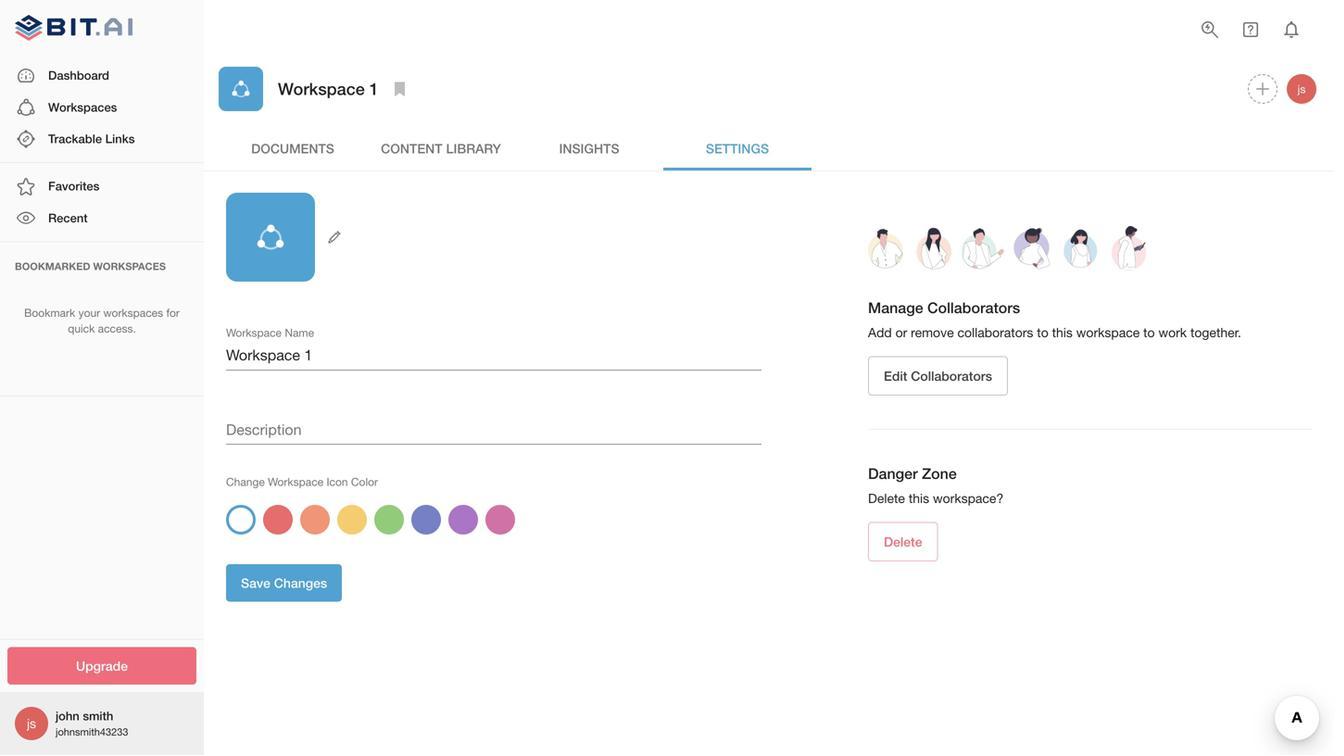 Task type: locate. For each thing, give the bounding box(es) containing it.
collaborators inside manage collaborators add or remove collaborators to this workspace to work together.
[[927, 299, 1020, 316]]

delete down danger
[[868, 491, 905, 506]]

tab list
[[219, 126, 1319, 170]]

collaborators up collaborators
[[927, 299, 1020, 316]]

js
[[1298, 82, 1306, 95], [27, 716, 36, 731]]

changes
[[274, 575, 327, 590]]

upgrade
[[76, 658, 128, 674]]

content
[[381, 141, 442, 156]]

Workspace Name text field
[[226, 341, 762, 371]]

workspaces button
[[0, 92, 204, 123]]

workspaces
[[93, 260, 166, 272]]

manage collaborators add or remove collaborators to this workspace to work together.
[[868, 299, 1241, 340]]

collaborators inside button
[[911, 368, 992, 384]]

recent button
[[0, 202, 204, 234]]

color
[[351, 475, 378, 488]]

bookmarked
[[15, 260, 90, 272]]

this inside danger zone delete this workspace?
[[909, 491, 929, 506]]

insights link
[[515, 126, 663, 170]]

change
[[226, 475, 265, 488]]

0 horizontal spatial to
[[1037, 325, 1049, 340]]

workspace left the 1
[[278, 79, 365, 99]]

content library
[[381, 141, 501, 156]]

johnsmith43233
[[56, 726, 128, 738]]

1 vertical spatial collaborators
[[911, 368, 992, 384]]

0 vertical spatial delete
[[868, 491, 905, 506]]

0 vertical spatial js
[[1298, 82, 1306, 95]]

workspace
[[278, 79, 365, 99], [226, 326, 282, 339], [268, 475, 323, 488]]

save changes button
[[226, 564, 342, 602]]

1 horizontal spatial js
[[1298, 82, 1306, 95]]

zone
[[922, 465, 957, 482]]

this down zone
[[909, 491, 929, 506]]

edit collaborators
[[884, 368, 992, 384]]

1 vertical spatial this
[[909, 491, 929, 506]]

bookmark your workspaces for quick access.
[[24, 306, 180, 335]]

1 vertical spatial workspace
[[226, 326, 282, 339]]

0 horizontal spatial js
[[27, 716, 36, 731]]

collaborators down remove
[[911, 368, 992, 384]]

0 horizontal spatial this
[[909, 491, 929, 506]]

0 vertical spatial this
[[1052, 325, 1073, 340]]

or
[[895, 325, 907, 340]]

1 to from the left
[[1037, 325, 1049, 340]]

settings
[[706, 141, 769, 156]]

this left workspace
[[1052, 325, 1073, 340]]

access.
[[98, 322, 136, 335]]

1 horizontal spatial to
[[1143, 325, 1155, 340]]

delete inside button
[[884, 534, 922, 550]]

this
[[1052, 325, 1073, 340], [909, 491, 929, 506]]

collaborators
[[927, 299, 1020, 316], [911, 368, 992, 384]]

edit
[[884, 368, 907, 384]]

delete inside danger zone delete this workspace?
[[868, 491, 905, 506]]

2 vertical spatial workspace
[[268, 475, 323, 488]]

danger zone delete this workspace?
[[868, 465, 1004, 506]]

0 vertical spatial workspace
[[278, 79, 365, 99]]

bookmark
[[24, 306, 75, 319]]

edit collaborators button
[[868, 356, 1008, 396]]

workspace left icon
[[268, 475, 323, 488]]

trackable links button
[[0, 123, 204, 155]]

delete down danger zone delete this workspace?
[[884, 534, 922, 550]]

bookmarked workspaces
[[15, 260, 166, 272]]

tab list containing documents
[[219, 126, 1319, 170]]

delete
[[868, 491, 905, 506], [884, 534, 922, 550]]

upgrade button
[[7, 647, 196, 685]]

to right collaborators
[[1037, 325, 1049, 340]]

to
[[1037, 325, 1049, 340], [1143, 325, 1155, 340]]

together.
[[1190, 325, 1241, 340]]

workspace left the "name"
[[226, 326, 282, 339]]

save changes
[[241, 575, 327, 590]]

insights
[[559, 141, 619, 156]]

1 vertical spatial delete
[[884, 534, 922, 550]]

workspace for workspace 1
[[278, 79, 365, 99]]

dashboard
[[48, 68, 109, 83]]

danger
[[868, 465, 918, 482]]

0 vertical spatial collaborators
[[927, 299, 1020, 316]]

to left work
[[1143, 325, 1155, 340]]

remove
[[911, 325, 954, 340]]

1 horizontal spatial this
[[1052, 325, 1073, 340]]



Task type: vqa. For each thing, say whether or not it's contained in the screenshot.
the top the Collaborators
yes



Task type: describe. For each thing, give the bounding box(es) containing it.
work
[[1159, 325, 1187, 340]]

favorites
[[48, 179, 100, 193]]

workspace 1
[[278, 79, 379, 99]]

trackable links
[[48, 132, 135, 146]]

content library link
[[367, 126, 515, 170]]

icon
[[327, 475, 348, 488]]

workspace?
[[933, 491, 1004, 506]]

recent
[[48, 211, 88, 225]]

john smith johnsmith43233
[[56, 709, 128, 738]]

for
[[166, 306, 180, 319]]

favorites button
[[0, 171, 204, 202]]

js button
[[1284, 71, 1319, 107]]

links
[[105, 132, 135, 146]]

1 vertical spatial js
[[27, 716, 36, 731]]

quick
[[68, 322, 95, 335]]

bookmark image
[[389, 78, 411, 100]]

name
[[285, 326, 314, 339]]

documents link
[[219, 126, 367, 170]]

Workspace Description text field
[[226, 415, 762, 445]]

workspace for workspace name
[[226, 326, 282, 339]]

change workspace icon color
[[226, 475, 378, 488]]

collaborators for manage
[[927, 299, 1020, 316]]

add
[[868, 325, 892, 340]]

workspace name
[[226, 326, 314, 339]]

workspace
[[1076, 325, 1140, 340]]

settings link
[[663, 126, 812, 170]]

workspaces
[[103, 306, 163, 319]]

smith
[[83, 709, 113, 723]]

this inside manage collaborators add or remove collaborators to this workspace to work together.
[[1052, 325, 1073, 340]]

manage
[[868, 299, 923, 316]]

documents
[[251, 141, 334, 156]]

save
[[241, 575, 270, 590]]

john
[[56, 709, 79, 723]]

collaborators for edit
[[911, 368, 992, 384]]

2 to from the left
[[1143, 325, 1155, 340]]

trackable
[[48, 132, 102, 146]]

collaborators
[[957, 325, 1033, 340]]

workspaces
[[48, 100, 117, 114]]

dashboard button
[[0, 60, 204, 92]]

js inside button
[[1298, 82, 1306, 95]]

your
[[78, 306, 100, 319]]

delete button
[[868, 522, 938, 562]]

1
[[369, 79, 379, 99]]

library
[[446, 141, 501, 156]]



